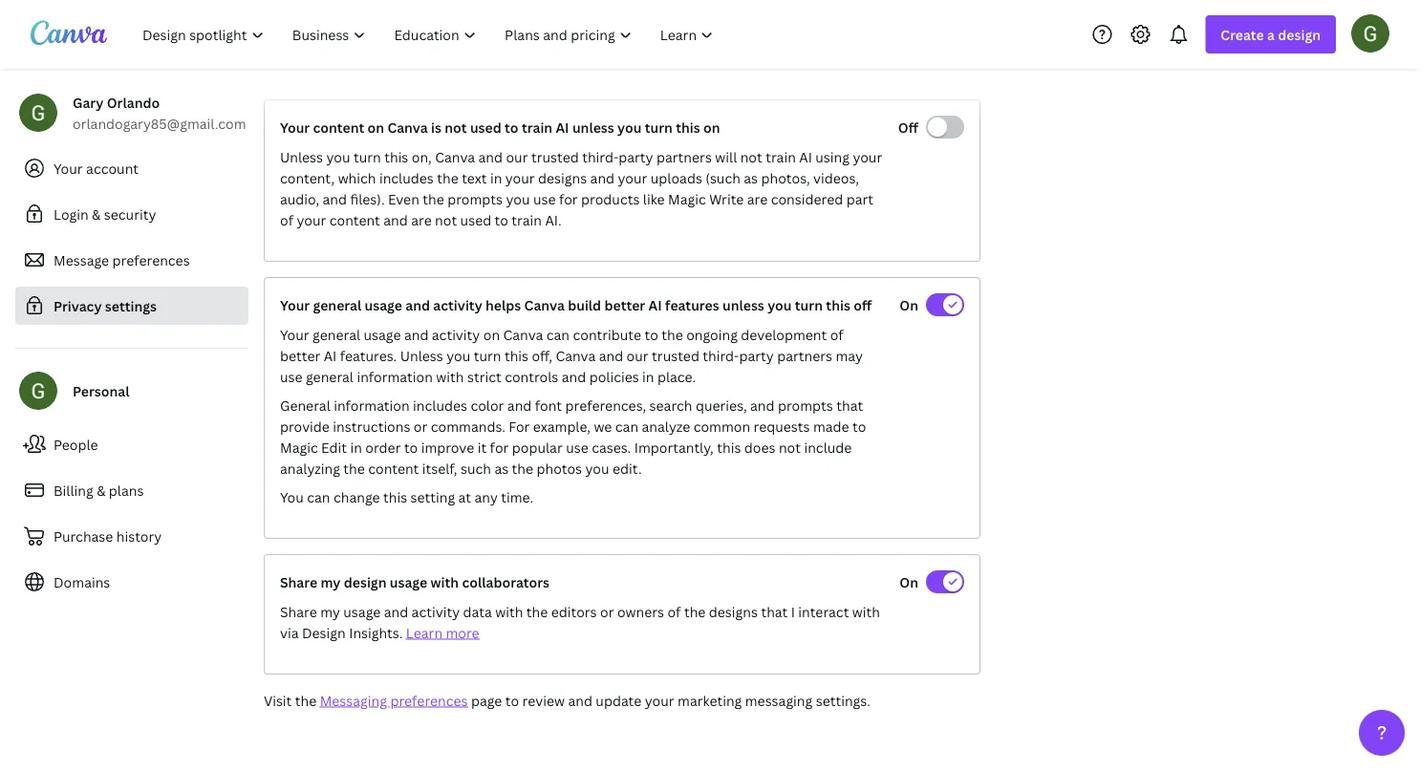 Task type: describe. For each thing, give the bounding box(es) containing it.
it
[[478, 438, 487, 456]]

people link
[[15, 425, 248, 464]]

insights.
[[349, 624, 403, 642]]

this inside unless you turn this on, canva and our trusted third-party partners will not train ai using your content, which includes the text in your designs and your uploads (such as photos, videos, audio, and files). even the prompts you use for products like magic write are considered part of your content and are not used to train ai.
[[384, 148, 408, 166]]

share for share my usage and activity data with the editors or owners of the designs that i interact with via design insights.
[[280, 603, 317, 621]]

like
[[643, 190, 665, 208]]

third- inside unless you turn this on, canva and our trusted third-party partners will not train ai using your content, which includes the text in your designs and your uploads (such as photos, videos, audio, and files). even the prompts you use for products like magic write are considered part of your content and are not used to train ai.
[[582, 148, 619, 166]]

your general usage and activity on canva can contribute to the ongoing development of better ai features. unless you turn this off, canva and our trusted third-party partners may use general information with strict controls and policies in place.
[[280, 325, 863, 386]]

canva left is
[[387, 118, 428, 136]]

to right made
[[853, 417, 866, 435]]

features
[[665, 296, 719, 314]]

development
[[741, 325, 827, 344]]

considered
[[771, 190, 843, 208]]

the right visit
[[295, 691, 317, 710]]

canva up off,
[[503, 325, 543, 344]]

not right is
[[445, 118, 467, 136]]

turn up uploads at left top
[[645, 118, 673, 136]]

improve
[[421, 438, 474, 456]]

you up which
[[326, 148, 350, 166]]

in inside general information includes color and font preferences, search queries, and prompts that provide instructions or commands. for example, we can analyze common requests made to magic edit in order to improve it for popular use cases. importantly, this does not include analyzing the content itself, such as the photos you edit.
[[350, 438, 362, 456]]

share for share my design usage with collaborators
[[280, 573, 317, 591]]

change
[[334, 488, 380, 506]]

color
[[471, 396, 504, 414]]

the down popular
[[512, 459, 533, 477]]

the left text
[[437, 169, 458, 187]]

your right using
[[853, 148, 882, 166]]

setting
[[411, 488, 455, 506]]

turn inside unless you turn this on, canva and our trusted third-party partners will not train ai using your content, which includes the text in your designs and your uploads (such as photos, videos, audio, and files). even the prompts you use for products like magic write are considered part of your content and are not used to train ai.
[[354, 148, 381, 166]]

you up products
[[617, 118, 642, 136]]

privacy settings link
[[15, 287, 248, 325]]

2 vertical spatial train
[[512, 211, 542, 229]]

you inside general information includes color and font preferences, search queries, and prompts that provide instructions or commands. for example, we can analyze common requests made to magic edit in order to improve it for popular use cases. importantly, this does not include analyzing the content itself, such as the photos you edit.
[[585, 459, 609, 477]]

your down audio,
[[297, 211, 326, 229]]

usage for data
[[343, 603, 381, 621]]

activity for helps
[[433, 296, 482, 314]]

design
[[302, 624, 346, 642]]

message preferences
[[54, 251, 190, 269]]

queries,
[[696, 396, 747, 414]]

not down is
[[435, 211, 457, 229]]

your general usage and activity helps canva build better ai features unless you turn this off
[[280, 296, 872, 314]]

analyze
[[642, 417, 690, 435]]

features.
[[340, 346, 397, 365]]

your up like
[[618, 169, 647, 187]]

common
[[694, 417, 750, 435]]

trusted inside unless you turn this on, canva and our trusted third-party partners will not train ai using your content, which includes the text in your designs and your uploads (such as photos, videos, audio, and files). even the prompts you use for products like magic write are considered part of your content and are not used to train ai.
[[531, 148, 579, 166]]

turn up development
[[795, 296, 823, 314]]

data
[[463, 603, 492, 621]]

your account link
[[15, 149, 248, 187]]

0 vertical spatial content
[[313, 118, 364, 136]]

domains link
[[15, 563, 248, 601]]

includes inside unless you turn this on, canva and our trusted third-party partners will not train ai using your content, which includes the text in your designs and your uploads (such as photos, videos, audio, and files). even the prompts you use for products like magic write are considered part of your content and are not used to train ai.
[[379, 169, 434, 187]]

1 vertical spatial train
[[766, 148, 796, 166]]

ai up unless you turn this on, canva and our trusted third-party partners will not train ai using your content, which includes the text in your designs and your uploads (such as photos, videos, audio, and files). even the prompts you use for products like magic write are considered part of your content and are not used to train ai.
[[556, 118, 569, 136]]

to inside unless you turn this on, canva and our trusted third-party partners will not train ai using your content, which includes the text in your designs and your uploads (such as photos, videos, audio, and files). even the prompts you use for products like magic write are considered part of your content and are not used to train ai.
[[495, 211, 508, 229]]

any
[[475, 488, 498, 506]]

files).
[[350, 190, 385, 208]]

third- inside your general usage and activity on canva can contribute to the ongoing development of better ai features. unless you turn this off, canva and our trusted third-party partners may use general information with strict controls and policies in place.
[[703, 346, 739, 365]]

instructions
[[333, 417, 410, 435]]

preferences,
[[565, 396, 646, 414]]

history
[[116, 527, 162, 545]]

billing & plans
[[54, 481, 144, 499]]

itself,
[[422, 459, 457, 477]]

1 vertical spatial preferences
[[390, 691, 468, 710]]

this left setting
[[383, 488, 407, 506]]

used inside unless you turn this on, canva and our trusted third-party partners will not train ai using your content, which includes the text in your designs and your uploads (such as photos, videos, audio, and files). even the prompts you use for products like magic write are considered part of your content and are not used to train ai.
[[460, 211, 491, 229]]

audio,
[[280, 190, 319, 208]]

you down your content on canva is not used to train ai unless you turn this on
[[506, 190, 530, 208]]

2 vertical spatial can
[[307, 488, 330, 506]]

which
[[338, 169, 376, 187]]

the right even
[[423, 190, 444, 208]]

orlandogary85@gmail.com
[[73, 114, 246, 132]]

& for login
[[92, 205, 101, 223]]

share my design usage with collaborators
[[280, 573, 550, 591]]

not right 'will'
[[740, 148, 762, 166]]

0 vertical spatial are
[[747, 190, 768, 208]]

plans
[[109, 481, 144, 499]]

canva right off,
[[556, 346, 596, 365]]

this up uploads at left top
[[676, 118, 700, 136]]

the up change
[[343, 459, 365, 477]]

visit the messaging preferences page to review and update your marketing messaging settings.
[[264, 691, 871, 710]]

place.
[[657, 367, 696, 386]]

to right page
[[505, 691, 519, 710]]

for inside general information includes color and font preferences, search queries, and prompts that provide instructions or commands. for example, we can analyze common requests made to magic edit in order to improve it for popular use cases. importantly, this does not include analyzing the content itself, such as the photos you edit.
[[490, 438, 509, 456]]

general information includes color and font preferences, search queries, and prompts that provide instructions or commands. for example, we can analyze common requests made to magic edit in order to improve it for popular use cases. importantly, this does not include analyzing the content itself, such as the photos you edit.
[[280, 396, 866, 477]]

prompts inside unless you turn this on, canva and our trusted third-party partners will not train ai using your content, which includes the text in your designs and your uploads (such as photos, videos, audio, and files). even the prompts you use for products like magic write are considered part of your content and are not used to train ai.
[[447, 190, 503, 208]]

interact
[[798, 603, 849, 621]]

using
[[816, 148, 850, 166]]

edit
[[321, 438, 347, 456]]

of inside your general usage and activity on canva can contribute to the ongoing development of better ai features. unless you turn this off, canva and our trusted third-party partners may use general information with strict controls and policies in place.
[[830, 325, 844, 344]]

use inside unless you turn this on, canva and our trusted third-party partners will not train ai using your content, which includes the text in your designs and your uploads (such as photos, videos, audio, and files). even the prompts you use for products like magic write are considered part of your content and are not used to train ai.
[[533, 190, 556, 208]]

ai inside unless you turn this on, canva and our trusted third-party partners will not train ai using your content, which includes the text in your designs and your uploads (such as photos, videos, audio, and files). even the prompts you use for products like magic write are considered part of your content and are not used to train ai.
[[799, 148, 812, 166]]

(such
[[706, 169, 741, 187]]

orlando
[[107, 93, 160, 111]]

your for your general usage and activity helps canva build better ai features unless you turn this off
[[280, 296, 310, 314]]

login
[[54, 205, 89, 223]]

you can change this setting at any time.
[[280, 488, 533, 506]]

owners
[[617, 603, 664, 621]]

general for your general usage and activity on canva can contribute to the ongoing development of better ai features. unless you turn this off, canva and our trusted third-party partners may use general information with strict controls and policies in place.
[[313, 325, 360, 344]]

i
[[791, 603, 795, 621]]

canva inside unless you turn this on, canva and our trusted third-party partners will not train ai using your content, which includes the text in your designs and your uploads (such as photos, videos, audio, and files). even the prompts you use for products like magic write are considered part of your content and are not used to train ai.
[[435, 148, 475, 166]]

off,
[[532, 346, 552, 365]]

my for design
[[321, 573, 341, 591]]

for
[[509, 417, 530, 435]]

general
[[280, 396, 330, 414]]

is
[[431, 118, 441, 136]]

you inside your general usage and activity on canva can contribute to the ongoing development of better ai features. unless you turn this off, canva and our trusted third-party partners may use general information with strict controls and policies in place.
[[447, 346, 470, 365]]

in inside unless you turn this on, canva and our trusted third-party partners will not train ai using your content, which includes the text in your designs and your uploads (such as photos, videos, audio, and files). even the prompts you use for products like magic write are considered part of your content and are not used to train ai.
[[490, 169, 502, 187]]

learn more link
[[406, 624, 479, 642]]

2 horizontal spatial on
[[704, 118, 720, 136]]

collaborators
[[462, 573, 550, 591]]

includes inside general information includes color and font preferences, search queries, and prompts that provide instructions or commands. for example, we can analyze common requests made to magic edit in order to improve it for popular use cases. importantly, this does not include analyzing the content itself, such as the photos you edit.
[[413, 396, 467, 414]]

my for usage
[[320, 603, 340, 621]]

editors
[[551, 603, 597, 621]]

helps
[[486, 296, 521, 314]]

personal
[[73, 382, 129, 400]]

1 vertical spatial are
[[411, 211, 432, 229]]

ai left features
[[649, 296, 662, 314]]

designs inside unless you turn this on, canva and our trusted third-party partners will not train ai using your content, which includes the text in your designs and your uploads (such as photos, videos, audio, and files). even the prompts you use for products like magic write are considered part of your content and are not used to train ai.
[[538, 169, 587, 187]]

domains
[[54, 573, 110, 591]]

design for a
[[1278, 25, 1321, 43]]

the left 'editors'
[[526, 603, 548, 621]]

photos,
[[761, 169, 810, 187]]

part
[[846, 190, 874, 208]]

0 vertical spatial preferences
[[112, 251, 190, 269]]

cases.
[[592, 438, 631, 456]]

as inside unless you turn this on, canva and our trusted third-party partners will not train ai using your content, which includes the text in your designs and your uploads (such as photos, videos, audio, and files). even the prompts you use for products like magic write are considered part of your content and are not used to train ai.
[[744, 169, 758, 187]]

of inside share my usage and activity data with the editors or owners of the designs that i interact with via design insights.
[[668, 603, 681, 621]]

unless inside your general usage and activity on canva can contribute to the ongoing development of better ai features. unless you turn this off, canva and our trusted third-party partners may use general information with strict controls and policies in place.
[[400, 346, 443, 365]]

& for billing
[[97, 481, 106, 499]]

billing
[[54, 481, 93, 499]]

order
[[365, 438, 401, 456]]

messaging preferences link
[[320, 691, 468, 710]]

on,
[[412, 148, 432, 166]]

not inside general information includes color and font preferences, search queries, and prompts that provide instructions or commands. for example, we can analyze common requests made to magic edit in order to improve it for popular use cases. importantly, this does not include analyzing the content itself, such as the photos you edit.
[[779, 438, 801, 456]]

trusted inside your general usage and activity on canva can contribute to the ongoing development of better ai features. unless you turn this off, canva and our trusted third-party partners may use general information with strict controls and policies in place.
[[652, 346, 700, 365]]

information inside your general usage and activity on canva can contribute to the ongoing development of better ai features. unless you turn this off, canva and our trusted third-party partners may use general information with strict controls and policies in place.
[[357, 367, 433, 386]]

security
[[104, 205, 156, 223]]

your for your account
[[54, 159, 83, 177]]

create a design
[[1221, 25, 1321, 43]]

our inside unless you turn this on, canva and our trusted third-party partners will not train ai using your content, which includes the text in your designs and your uploads (such as photos, videos, audio, and files). even the prompts you use for products like magic write are considered part of your content and are not used to train ai.
[[506, 148, 528, 166]]

include
[[804, 438, 852, 456]]

learn
[[406, 624, 443, 642]]

magic inside unless you turn this on, canva and our trusted third-party partners will not train ai using your content, which includes the text in your designs and your uploads (such as photos, videos, audio, and files). even the prompts you use for products like magic write are considered part of your content and are not used to train ai.
[[668, 190, 706, 208]]



Task type: locate. For each thing, give the bounding box(es) containing it.
2 vertical spatial use
[[566, 438, 588, 456]]

1 vertical spatial &
[[97, 481, 106, 499]]

1 horizontal spatial our
[[627, 346, 649, 365]]

1 vertical spatial or
[[600, 603, 614, 621]]

ai.
[[545, 211, 562, 229]]

content inside unless you turn this on, canva and our trusted third-party partners will not train ai using your content, which includes the text in your designs and your uploads (such as photos, videos, audio, and files). even the prompts you use for products like magic write are considered part of your content and are not used to train ai.
[[329, 211, 380, 229]]

on down helps
[[483, 325, 500, 344]]

1 share from the top
[[280, 573, 317, 591]]

for
[[559, 190, 578, 208], [490, 438, 509, 456]]

0 horizontal spatial use
[[280, 367, 303, 386]]

on for share my design usage with collaborators
[[900, 573, 918, 591]]

use up general
[[280, 367, 303, 386]]

1 on from the top
[[900, 296, 918, 314]]

even
[[388, 190, 419, 208]]

0 vertical spatial party
[[619, 148, 653, 166]]

0 horizontal spatial on
[[368, 118, 384, 136]]

privacy settings
[[54, 297, 157, 315]]

train up photos, at the right of page
[[766, 148, 796, 166]]

usage for on
[[364, 325, 401, 344]]

login & security link
[[15, 195, 248, 233]]

provide
[[280, 417, 330, 435]]

1 vertical spatial share
[[280, 603, 317, 621]]

partners down development
[[777, 346, 832, 365]]

1 horizontal spatial better
[[604, 296, 645, 314]]

1 vertical spatial partners
[[777, 346, 832, 365]]

to right is
[[505, 118, 519, 136]]

third- up products
[[582, 148, 619, 166]]

strict
[[467, 367, 501, 386]]

uploads
[[651, 169, 702, 187]]

1 vertical spatial can
[[615, 417, 638, 435]]

0 vertical spatial as
[[744, 169, 758, 187]]

account
[[86, 159, 139, 177]]

1 horizontal spatial on
[[483, 325, 500, 344]]

0 horizontal spatial magic
[[280, 438, 318, 456]]

0 horizontal spatial party
[[619, 148, 653, 166]]

gary orlando image
[[1351, 14, 1390, 52]]

that inside general information includes color and font preferences, search queries, and prompts that provide instructions or commands. for example, we can analyze common requests made to magic edit in order to improve it for popular use cases. importantly, this does not include analyzing the content itself, such as the photos you edit.
[[837, 396, 863, 414]]

our down your content on canva is not used to train ai unless you turn this on
[[506, 148, 528, 166]]

purchase history
[[54, 527, 162, 545]]

your account
[[54, 159, 139, 177]]

&
[[92, 205, 101, 223], [97, 481, 106, 499]]

can
[[546, 325, 570, 344], [615, 417, 638, 435], [307, 488, 330, 506]]

on inside your general usage and activity on canva can contribute to the ongoing development of better ai features. unless you turn this off, canva and our trusted third-party partners may use general information with strict controls and policies in place.
[[483, 325, 500, 344]]

with down collaborators
[[495, 603, 523, 621]]

2 horizontal spatial of
[[830, 325, 844, 344]]

can inside general information includes color and font preferences, search queries, and prompts that provide instructions or commands. for example, we can analyze common requests made to magic edit in order to improve it for popular use cases. importantly, this does not include analyzing the content itself, such as the photos you edit.
[[615, 417, 638, 435]]

messaging
[[745, 691, 813, 710]]

to right contribute
[[645, 325, 658, 344]]

are
[[747, 190, 768, 208], [411, 211, 432, 229]]

contribute
[[573, 325, 641, 344]]

not
[[445, 118, 467, 136], [740, 148, 762, 166], [435, 211, 457, 229], [779, 438, 801, 456]]

of down audio,
[[280, 211, 293, 229]]

turn up which
[[354, 148, 381, 166]]

not down requests at the bottom right
[[779, 438, 801, 456]]

2 vertical spatial general
[[306, 367, 354, 386]]

0 vertical spatial used
[[470, 118, 502, 136]]

design up insights.
[[344, 573, 387, 591]]

1 my from the top
[[321, 573, 341, 591]]

prompts up requests at the bottom right
[[778, 396, 833, 414]]

photos
[[537, 459, 582, 477]]

0 vertical spatial that
[[837, 396, 863, 414]]

that inside share my usage and activity data with the editors or owners of the designs that i interact with via design insights.
[[761, 603, 788, 621]]

with inside your general usage and activity on canva can contribute to the ongoing development of better ai features. unless you turn this off, canva and our trusted third-party partners may use general information with strict controls and policies in place.
[[436, 367, 464, 386]]

requests
[[754, 417, 810, 435]]

design for my
[[344, 573, 387, 591]]

0 horizontal spatial unless
[[572, 118, 614, 136]]

text
[[462, 169, 487, 187]]

2 on from the top
[[900, 573, 918, 591]]

unless inside unless you turn this on, canva and our trusted third-party partners will not train ai using your content, which includes the text in your designs and your uploads (such as photos, videos, audio, and files). even the prompts you use for products like magic write are considered part of your content and are not used to train ai.
[[280, 148, 323, 166]]

1 horizontal spatial of
[[668, 603, 681, 621]]

information inside general information includes color and font preferences, search queries, and prompts that provide instructions or commands. for example, we can analyze common requests made to magic edit in order to improve it for popular use cases. importantly, this does not include analyzing the content itself, such as the photos you edit.
[[334, 396, 410, 414]]

turn inside your general usage and activity on canva can contribute to the ongoing development of better ai features. unless you turn this off, canva and our trusted third-party partners may use general information with strict controls and policies in place.
[[474, 346, 501, 365]]

use
[[533, 190, 556, 208], [280, 367, 303, 386], [566, 438, 588, 456]]

0 horizontal spatial design
[[344, 573, 387, 591]]

create
[[1221, 25, 1264, 43]]

importantly,
[[634, 438, 714, 456]]

train left ai.
[[512, 211, 542, 229]]

preferences down login & security link at the top of page
[[112, 251, 190, 269]]

ongoing
[[686, 325, 738, 344]]

of
[[280, 211, 293, 229], [830, 325, 844, 344], [668, 603, 681, 621]]

to left ai.
[[495, 211, 508, 229]]

information
[[357, 367, 433, 386], [334, 396, 410, 414]]

review
[[522, 691, 565, 710]]

includes
[[379, 169, 434, 187], [413, 396, 467, 414]]

in right text
[[490, 169, 502, 187]]

your right update at the left bottom of page
[[645, 691, 674, 710]]

canva up text
[[435, 148, 475, 166]]

1 vertical spatial unless
[[400, 346, 443, 365]]

1 vertical spatial as
[[494, 459, 509, 477]]

time.
[[501, 488, 533, 506]]

0 vertical spatial can
[[546, 325, 570, 344]]

0 vertical spatial unless
[[572, 118, 614, 136]]

activity inside share my usage and activity data with the editors or owners of the designs that i interact with via design insights.
[[412, 603, 460, 621]]

this left off
[[826, 296, 850, 314]]

or right 'editors'
[[600, 603, 614, 621]]

will
[[715, 148, 737, 166]]

1 vertical spatial activity
[[432, 325, 480, 344]]

does
[[744, 438, 776, 456]]

content down order
[[368, 459, 419, 477]]

ai left using
[[799, 148, 812, 166]]

use inside your general usage and activity on canva can contribute to the ongoing development of better ai features. unless you turn this off, canva and our trusted third-party partners may use general information with strict controls and policies in place.
[[280, 367, 303, 386]]

can inside your general usage and activity on canva can contribute to the ongoing development of better ai features. unless you turn this off, canva and our trusted third-party partners may use general information with strict controls and policies in place.
[[546, 325, 570, 344]]

are right write on the top of the page
[[747, 190, 768, 208]]

better up general
[[280, 346, 320, 365]]

1 vertical spatial that
[[761, 603, 788, 621]]

party inside your general usage and activity on canva can contribute to the ongoing development of better ai features. unless you turn this off, canva and our trusted third-party partners may use general information with strict controls and policies in place.
[[739, 346, 774, 365]]

login & security
[[54, 205, 156, 223]]

1 vertical spatial prompts
[[778, 396, 833, 414]]

0 horizontal spatial that
[[761, 603, 788, 621]]

party inside unless you turn this on, canva and our trusted third-party partners will not train ai using your content, which includes the text in your designs and your uploads (such as photos, videos, audio, and files). even the prompts you use for products like magic write are considered part of your content and are not used to train ai.
[[619, 148, 653, 166]]

canva
[[387, 118, 428, 136], [435, 148, 475, 166], [524, 296, 565, 314], [503, 325, 543, 344], [556, 346, 596, 365]]

preferences left page
[[390, 691, 468, 710]]

your
[[280, 118, 310, 136], [54, 159, 83, 177], [280, 296, 310, 314], [280, 325, 309, 344]]

activity up strict
[[432, 325, 480, 344]]

page
[[471, 691, 502, 710]]

the inside your general usage and activity on canva can contribute to the ongoing development of better ai features. unless you turn this off, canva and our trusted third-party partners may use general information with strict controls and policies in place.
[[662, 325, 683, 344]]

1 vertical spatial designs
[[709, 603, 758, 621]]

and inside share my usage and activity data with the editors or owners of the designs that i interact with via design insights.
[[384, 603, 408, 621]]

1 horizontal spatial use
[[533, 190, 556, 208]]

font
[[535, 396, 562, 414]]

in left place.
[[642, 367, 654, 386]]

use up ai.
[[533, 190, 556, 208]]

1 horizontal spatial can
[[546, 325, 570, 344]]

1 vertical spatial third-
[[703, 346, 739, 365]]

unless up content,
[[280, 148, 323, 166]]

as right the 'such'
[[494, 459, 509, 477]]

my inside share my usage and activity data with the editors or owners of the designs that i interact with via design insights.
[[320, 603, 340, 621]]

design inside dropdown button
[[1278, 25, 1321, 43]]

off
[[898, 118, 918, 136]]

0 vertical spatial train
[[522, 118, 553, 136]]

1 horizontal spatial designs
[[709, 603, 758, 621]]

0 vertical spatial design
[[1278, 25, 1321, 43]]

use inside general information includes color and font preferences, search queries, and prompts that provide instructions or commands. for example, we can analyze common requests made to magic edit in order to improve it for popular use cases. importantly, this does not include analyzing the content itself, such as the photos you edit.
[[566, 438, 588, 456]]

share my usage and activity data with the editors or owners of the designs that i interact with via design insights.
[[280, 603, 880, 642]]

via
[[280, 624, 299, 642]]

unless right features.
[[400, 346, 443, 365]]

can right you
[[307, 488, 330, 506]]

off
[[854, 296, 872, 314]]

better inside your general usage and activity on canva can contribute to the ongoing development of better ai features. unless you turn this off, canva and our trusted third-party partners may use general information with strict controls and policies in place.
[[280, 346, 320, 365]]

1 horizontal spatial party
[[739, 346, 774, 365]]

unless
[[572, 118, 614, 136], [723, 296, 764, 314]]

your inside your general usage and activity on canva can contribute to the ongoing development of better ai features. unless you turn this off, canva and our trusted third-party partners may use general information with strict controls and policies in place.
[[280, 325, 309, 344]]

1 vertical spatial on
[[900, 573, 918, 591]]

on
[[368, 118, 384, 136], [704, 118, 720, 136], [483, 325, 500, 344]]

1 vertical spatial of
[[830, 325, 844, 344]]

magic down uploads at left top
[[668, 190, 706, 208]]

activity up learn more link
[[412, 603, 460, 621]]

1 horizontal spatial for
[[559, 190, 578, 208]]

ai left features.
[[324, 346, 337, 365]]

activity for data
[[412, 603, 460, 621]]

used down text
[[460, 211, 491, 229]]

with left strict
[[436, 367, 464, 386]]

2 share from the top
[[280, 603, 317, 621]]

0 vertical spatial our
[[506, 148, 528, 166]]

the
[[437, 169, 458, 187], [423, 190, 444, 208], [662, 325, 683, 344], [343, 459, 365, 477], [512, 459, 533, 477], [526, 603, 548, 621], [684, 603, 706, 621], [295, 691, 317, 710]]

0 vertical spatial general
[[313, 296, 361, 314]]

content down 'files).'
[[329, 211, 380, 229]]

this left on,
[[384, 148, 408, 166]]

0 horizontal spatial prompts
[[447, 190, 503, 208]]

0 horizontal spatial better
[[280, 346, 320, 365]]

of inside unless you turn this on, canva and our trusted third-party partners will not train ai using your content, which includes the text in your designs and your uploads (such as photos, videos, audio, and files). even the prompts you use for products like magic write are considered part of your content and are not used to train ai.
[[280, 211, 293, 229]]

party up uploads at left top
[[619, 148, 653, 166]]

1 horizontal spatial design
[[1278, 25, 1321, 43]]

visit
[[264, 691, 292, 710]]

on up 'will'
[[704, 118, 720, 136]]

0 vertical spatial magic
[[668, 190, 706, 208]]

settings
[[105, 297, 157, 315]]

better
[[604, 296, 645, 314], [280, 346, 320, 365]]

turn up strict
[[474, 346, 501, 365]]

your for your general usage and activity on canva can contribute to the ongoing development of better ai features. unless you turn this off, canva and our trusted third-party partners may use general information with strict controls and policies in place.
[[280, 325, 309, 344]]

turn
[[645, 118, 673, 136], [354, 148, 381, 166], [795, 296, 823, 314], [474, 346, 501, 365]]

ai inside your general usage and activity on canva can contribute to the ongoing development of better ai features. unless you turn this off, canva and our trusted third-party partners may use general information with strict controls and policies in place.
[[324, 346, 337, 365]]

1 vertical spatial use
[[280, 367, 303, 386]]

canva left build
[[524, 296, 565, 314]]

magic inside general information includes color and font preferences, search queries, and prompts that provide instructions or commands. for example, we can analyze common requests made to magic edit in order to improve it for popular use cases. importantly, this does not include analyzing the content itself, such as the photos you edit.
[[280, 438, 318, 456]]

used right is
[[470, 118, 502, 136]]

1 horizontal spatial prompts
[[778, 396, 833, 414]]

the right owners
[[684, 603, 706, 621]]

0 vertical spatial in
[[490, 169, 502, 187]]

billing & plans link
[[15, 471, 248, 509]]

0 horizontal spatial trusted
[[531, 148, 579, 166]]

partners inside unless you turn this on, canva and our trusted third-party partners will not train ai using your content, which includes the text in your designs and your uploads (such as photos, videos, audio, and files). even the prompts you use for products like magic write are considered part of your content and are not used to train ai.
[[657, 148, 712, 166]]

designs left i in the right bottom of the page
[[709, 603, 758, 621]]

and
[[478, 148, 503, 166], [590, 169, 615, 187], [323, 190, 347, 208], [384, 211, 408, 229], [406, 296, 430, 314], [404, 325, 429, 344], [599, 346, 623, 365], [562, 367, 586, 386], [507, 396, 532, 414], [750, 396, 775, 414], [384, 603, 408, 621], [568, 691, 592, 710]]

such
[[461, 459, 491, 477]]

purchase
[[54, 527, 113, 545]]

prompts
[[447, 190, 503, 208], [778, 396, 833, 414]]

0 vertical spatial on
[[900, 296, 918, 314]]

content
[[313, 118, 364, 136], [329, 211, 380, 229], [368, 459, 419, 477]]

information down features.
[[357, 367, 433, 386]]

0 horizontal spatial partners
[[657, 148, 712, 166]]

1 horizontal spatial trusted
[[652, 346, 700, 365]]

content inside general information includes color and font preferences, search queries, and prompts that provide instructions or commands. for example, we can analyze common requests made to magic edit in order to improve it for popular use cases. importantly, this does not include analyzing the content itself, such as the photos you edit.
[[368, 459, 419, 477]]

you up development
[[768, 296, 792, 314]]

on
[[900, 296, 918, 314], [900, 573, 918, 591]]

1 vertical spatial includes
[[413, 396, 467, 414]]

the down features
[[662, 325, 683, 344]]

on up which
[[368, 118, 384, 136]]

you up strict
[[447, 346, 470, 365]]

our
[[506, 148, 528, 166], [627, 346, 649, 365]]

or inside share my usage and activity data with the editors or owners of the designs that i interact with via design insights.
[[600, 603, 614, 621]]

your for your content on canva is not used to train ai unless you turn this on
[[280, 118, 310, 136]]

with
[[436, 367, 464, 386], [431, 573, 459, 591], [495, 603, 523, 621], [852, 603, 880, 621]]

messaging
[[320, 691, 387, 710]]

1 horizontal spatial magic
[[668, 190, 706, 208]]

0 vertical spatial activity
[[433, 296, 482, 314]]

that up made
[[837, 396, 863, 414]]

share inside share my usage and activity data with the editors or owners of the designs that i interact with via design insights.
[[280, 603, 317, 621]]

designs up ai.
[[538, 169, 587, 187]]

1 horizontal spatial that
[[837, 396, 863, 414]]

0 vertical spatial use
[[533, 190, 556, 208]]

trusted up place.
[[652, 346, 700, 365]]

magic
[[668, 190, 706, 208], [280, 438, 318, 456]]

trusted
[[531, 148, 579, 166], [652, 346, 700, 365]]

1 horizontal spatial in
[[490, 169, 502, 187]]

this inside your general usage and activity on canva can contribute to the ongoing development of better ai features. unless you turn this off, canva and our trusted third-party partners may use general information with strict controls and policies in place.
[[505, 346, 529, 365]]

to right order
[[404, 438, 418, 456]]

2 my from the top
[[320, 603, 340, 621]]

train up unless you turn this on, canva and our trusted third-party partners will not train ai using your content, which includes the text in your designs and your uploads (such as photos, videos, audio, and files). even the prompts you use for products like magic write are considered part of your content and are not used to train ai.
[[522, 118, 553, 136]]

for up ai.
[[559, 190, 578, 208]]

1 vertical spatial my
[[320, 603, 340, 621]]

third- down the ongoing
[[703, 346, 739, 365]]

policies
[[589, 367, 639, 386]]

2 vertical spatial content
[[368, 459, 419, 477]]

1 horizontal spatial or
[[600, 603, 614, 621]]

general for your general usage and activity helps canva build better ai features unless you turn this off
[[313, 296, 361, 314]]

1 vertical spatial in
[[642, 367, 654, 386]]

0 vertical spatial my
[[321, 573, 341, 591]]

trusted down your content on canva is not used to train ai unless you turn this on
[[531, 148, 579, 166]]

party down development
[[739, 346, 774, 365]]

includes up even
[[379, 169, 434, 187]]

as inside general information includes color and font preferences, search queries, and prompts that provide instructions or commands. for example, we can analyze common requests made to magic edit in order to improve it for popular use cases. importantly, this does not include analyzing the content itself, such as the photos you edit.
[[494, 459, 509, 477]]

usage for helps
[[365, 296, 402, 314]]

1 horizontal spatial are
[[747, 190, 768, 208]]

to inside your general usage and activity on canva can contribute to the ongoing development of better ai features. unless you turn this off, canva and our trusted third-party partners may use general information with strict controls and policies in place.
[[645, 325, 658, 344]]

1 vertical spatial better
[[280, 346, 320, 365]]

or up the improve
[[414, 417, 428, 435]]

of right owners
[[668, 603, 681, 621]]

write
[[709, 190, 744, 208]]

1 horizontal spatial preferences
[[390, 691, 468, 710]]

top level navigation element
[[130, 15, 730, 54]]

as
[[744, 169, 758, 187], [494, 459, 509, 477]]

2 vertical spatial activity
[[412, 603, 460, 621]]

1 vertical spatial design
[[344, 573, 387, 591]]

your right text
[[505, 169, 535, 187]]

1 vertical spatial for
[[490, 438, 509, 456]]

1 horizontal spatial unless
[[723, 296, 764, 314]]

message preferences link
[[15, 241, 248, 279]]

content up which
[[313, 118, 364, 136]]

used
[[470, 118, 502, 136], [460, 211, 491, 229]]

general
[[313, 296, 361, 314], [313, 325, 360, 344], [306, 367, 354, 386]]

partners inside your general usage and activity on canva can contribute to the ongoing development of better ai features. unless you turn this off, canva and our trusted third-party partners may use general information with strict controls and policies in place.
[[777, 346, 832, 365]]

in inside your general usage and activity on canva can contribute to the ongoing development of better ai features. unless you turn this off, canva and our trusted third-party partners may use general information with strict controls and policies in place.
[[642, 367, 654, 386]]

1 vertical spatial magic
[[280, 438, 318, 456]]

are down even
[[411, 211, 432, 229]]

1 vertical spatial used
[[460, 211, 491, 229]]

0 vertical spatial includes
[[379, 169, 434, 187]]

in right edit
[[350, 438, 362, 456]]

designs inside share my usage and activity data with the editors or owners of the designs that i interact with via design insights.
[[709, 603, 758, 621]]

you down cases.
[[585, 459, 609, 477]]

0 horizontal spatial third-
[[582, 148, 619, 166]]

partners
[[657, 148, 712, 166], [777, 346, 832, 365]]

0 vertical spatial better
[[604, 296, 645, 314]]

better up contribute
[[604, 296, 645, 314]]

our inside your general usage and activity on canva can contribute to the ongoing development of better ai features. unless you turn this off, canva and our trusted third-party partners may use general information with strict controls and policies in place.
[[627, 346, 649, 365]]

create a design button
[[1206, 15, 1336, 54]]

2 horizontal spatial in
[[642, 367, 654, 386]]

0 vertical spatial information
[[357, 367, 433, 386]]

usage inside your general usage and activity on canva can contribute to the ongoing development of better ai features. unless you turn this off, canva and our trusted third-party partners may use general information with strict controls and policies in place.
[[364, 325, 401, 344]]

activity for on
[[432, 325, 480, 344]]

with up learn more
[[431, 573, 459, 591]]

or inside general information includes color and font preferences, search queries, and prompts that provide instructions or commands. for example, we can analyze common requests made to magic edit in order to improve it for popular use cases. importantly, this does not include analyzing the content itself, such as the photos you edit.
[[414, 417, 428, 435]]

search
[[650, 396, 692, 414]]

usage inside share my usage and activity data with the editors or owners of the designs that i interact with via design insights.
[[343, 603, 381, 621]]

learn more
[[406, 624, 479, 642]]

for right it
[[490, 438, 509, 456]]

1 vertical spatial trusted
[[652, 346, 700, 365]]

of up may
[[830, 325, 844, 344]]

popular
[[512, 438, 563, 456]]

1 vertical spatial unless
[[723, 296, 764, 314]]

with right interact
[[852, 603, 880, 621]]

share
[[280, 573, 317, 591], [280, 603, 317, 621]]

use down example,
[[566, 438, 588, 456]]

activity inside your general usage and activity on canva can contribute to the ongoing development of better ai features. unless you turn this off, canva and our trusted third-party partners may use general information with strict controls and policies in place.
[[432, 325, 480, 344]]

on for your general usage and activity helps canva build better ai features unless you turn this off
[[900, 296, 918, 314]]

1 horizontal spatial third-
[[703, 346, 739, 365]]

2 horizontal spatial can
[[615, 417, 638, 435]]

unless up the ongoing
[[723, 296, 764, 314]]

more
[[446, 624, 479, 642]]

0 horizontal spatial can
[[307, 488, 330, 506]]

content,
[[280, 169, 335, 187]]

unless you turn this on, canva and our trusted third-party partners will not train ai using your content, which includes the text in your designs and your uploads (such as photos, videos, audio, and files). even the prompts you use for products like magic write are considered part of your content and are not used to train ai.
[[280, 148, 882, 229]]

1 vertical spatial party
[[739, 346, 774, 365]]

& right login on the top of the page
[[92, 205, 101, 223]]

this inside general information includes color and font preferences, search queries, and prompts that provide instructions or commands. for example, we can analyze common requests made to magic edit in order to improve it for popular use cases. importantly, this does not include analyzing the content itself, such as the photos you edit.
[[717, 438, 741, 456]]

1 vertical spatial content
[[329, 211, 380, 229]]

1 vertical spatial our
[[627, 346, 649, 365]]

usage
[[365, 296, 402, 314], [364, 325, 401, 344], [390, 573, 427, 591], [343, 603, 381, 621]]

settings.
[[816, 691, 871, 710]]

prompts inside general information includes color and font preferences, search queries, and prompts that provide instructions or commands. for example, we can analyze common requests made to magic edit in order to improve it for popular use cases. importantly, this does not include analyzing the content itself, such as the photos you edit.
[[778, 396, 833, 414]]

2 horizontal spatial use
[[566, 438, 588, 456]]

for inside unless you turn this on, canva and our trusted third-party partners will not train ai using your content, which includes the text in your designs and your uploads (such as photos, videos, audio, and files). even the prompts you use for products like magic write are considered part of your content and are not used to train ai.
[[559, 190, 578, 208]]

0 horizontal spatial or
[[414, 417, 428, 435]]

1 horizontal spatial unless
[[400, 346, 443, 365]]

privacy
[[54, 297, 102, 315]]

1 vertical spatial general
[[313, 325, 360, 344]]

includes up commands.
[[413, 396, 467, 414]]

0 vertical spatial designs
[[538, 169, 587, 187]]

0 vertical spatial share
[[280, 573, 317, 591]]

my
[[321, 573, 341, 591], [320, 603, 340, 621]]



Task type: vqa. For each thing, say whether or not it's contained in the screenshot.
JOB AND RESUME AI AI-POWERED RESUME/CV & COVER LETTER BUILDER
no



